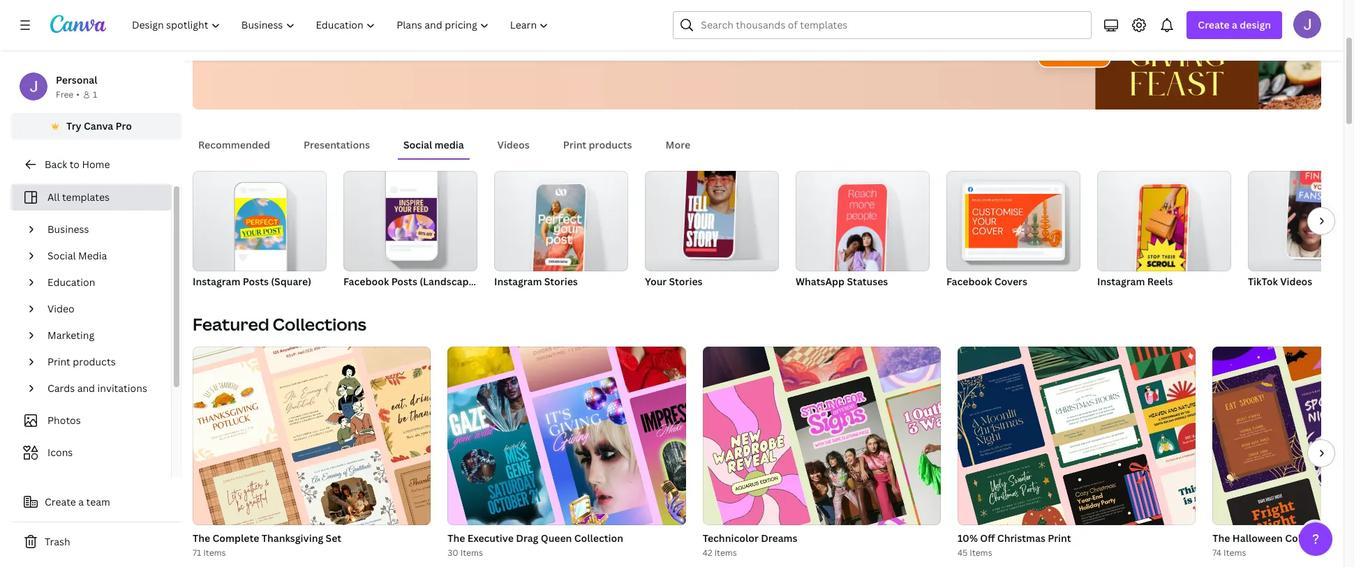 Task type: describe. For each thing, give the bounding box(es) containing it.
whatsapp statuses
[[796, 275, 888, 288]]

icons
[[47, 446, 73, 459]]

the halloween collection link
[[1213, 531, 1355, 547]]

the halloween collection 74 items
[[1213, 532, 1335, 559]]

photos link
[[20, 408, 163, 434]]

create a design button
[[1187, 11, 1283, 39]]

create
[[296, 26, 326, 39]]

marketing
[[47, 329, 94, 342]]

instagram reels
[[1098, 275, 1173, 288]]

whatsapp statuses link
[[796, 171, 930, 291]]

celebrate and create link
[[215, 19, 337, 47]]

10% off christmas print link
[[958, 531, 1196, 547]]

queen
[[541, 532, 572, 545]]

icons link
[[20, 440, 163, 466]]

education link
[[42, 270, 163, 296]]

video
[[47, 302, 74, 316]]

to
[[70, 158, 80, 171]]

(square)
[[271, 275, 311, 288]]

instagram reel image inside "instagram reels" link
[[1136, 184, 1190, 280]]

featured collections
[[193, 313, 367, 336]]

more button
[[660, 132, 696, 158]]

all templates
[[47, 191, 110, 204]]

whatsapp
[[796, 275, 845, 288]]

collections
[[273, 313, 367, 336]]

social media
[[404, 138, 464, 152]]

stories for instagram stories
[[544, 275, 578, 288]]

social for social media
[[47, 249, 76, 263]]

statuses
[[847, 275, 888, 288]]

trash link
[[11, 529, 182, 556]]

Search search field
[[701, 12, 1083, 38]]

products for print products button
[[589, 138, 632, 152]]

social media
[[47, 249, 107, 263]]

technicolor
[[703, 532, 759, 545]]

1
[[93, 89, 97, 101]]

recommended button
[[193, 132, 276, 158]]

videos button
[[492, 132, 535, 158]]

your
[[645, 275, 667, 288]]

print products button
[[558, 132, 638, 158]]

top level navigation element
[[123, 11, 561, 39]]

your stories link
[[645, 163, 779, 291]]

instagram posts (square) link
[[193, 171, 327, 291]]

christmas
[[998, 532, 1046, 545]]

photos
[[47, 414, 81, 427]]

create for create a team
[[45, 496, 76, 509]]

drag
[[516, 532, 539, 545]]

social for social media
[[404, 138, 432, 152]]

create a design
[[1198, 18, 1271, 31]]

video link
[[42, 296, 163, 323]]

the for the executive drag queen collection
[[448, 532, 465, 545]]

items inside the halloween collection 74 items
[[1224, 547, 1247, 559]]

the complete thanksgiving set 71 items
[[193, 532, 342, 559]]

instagram story image inside instagram stories "link"
[[533, 184, 586, 280]]

pro
[[116, 119, 132, 133]]

cards
[[47, 382, 75, 395]]

reels
[[1148, 275, 1173, 288]]

invitations
[[97, 382, 147, 395]]

facebook covers
[[947, 275, 1028, 288]]

dreams
[[761, 532, 798, 545]]

social media button
[[398, 132, 470, 158]]

tiktok video image inside tiktok videos link
[[1286, 163, 1340, 258]]

tiktok videos link
[[1248, 163, 1355, 291]]

back
[[45, 158, 67, 171]]

halloween
[[1233, 532, 1283, 545]]

thanksgiving
[[262, 532, 323, 545]]

instagram stories
[[494, 275, 578, 288]]

technicolor dreams link
[[703, 531, 941, 547]]

cards and invitations
[[47, 382, 147, 395]]

more
[[666, 138, 691, 152]]

complete
[[213, 532, 259, 545]]

jacob simon image
[[1294, 10, 1322, 38]]

instagram posts (square)
[[193, 275, 311, 288]]

set
[[326, 532, 342, 545]]

42
[[703, 547, 713, 559]]

•
[[76, 89, 80, 101]]

technicolor dreams 42 items
[[703, 532, 798, 559]]

1 horizontal spatial videos
[[1281, 275, 1313, 288]]

try canva pro
[[66, 119, 132, 133]]

whatsapp status image inside 'link'
[[835, 184, 888, 280]]

45
[[958, 547, 968, 559]]

presentations button
[[298, 132, 376, 158]]

social media link
[[42, 243, 163, 270]]

design
[[1240, 18, 1271, 31]]

facebook for facebook posts (landscape)
[[344, 275, 389, 288]]



Task type: vqa. For each thing, say whether or not it's contained in the screenshot.
the billing
no



Task type: locate. For each thing, give the bounding box(es) containing it.
1 horizontal spatial and
[[275, 26, 293, 39]]

a inside dropdown button
[[1232, 18, 1238, 31]]

education
[[47, 276, 95, 289]]

back to home
[[45, 158, 110, 171]]

None search field
[[673, 11, 1092, 39]]

the up 74
[[1213, 532, 1231, 545]]

print right christmas at right
[[1048, 532, 1071, 545]]

the inside the complete thanksgiving set 71 items
[[193, 532, 210, 545]]

1 vertical spatial create
[[45, 496, 76, 509]]

print
[[563, 138, 587, 152], [47, 355, 70, 369], [1048, 532, 1071, 545]]

2 vertical spatial print
[[1048, 532, 1071, 545]]

0 horizontal spatial posts
[[243, 275, 269, 288]]

1 horizontal spatial products
[[589, 138, 632, 152]]

instagram right (landscape)
[[494, 275, 542, 288]]

print products for the print products "link"
[[47, 355, 116, 369]]

create a team button
[[11, 489, 182, 517]]

and right cards
[[77, 382, 95, 395]]

facebook posts (landscape)
[[344, 275, 478, 288]]

covers
[[995, 275, 1028, 288]]

tiktok videos
[[1248, 275, 1313, 288]]

74
[[1213, 547, 1222, 559]]

items right 71
[[203, 547, 226, 559]]

1 vertical spatial videos
[[1281, 275, 1313, 288]]

0 vertical spatial videos
[[498, 138, 530, 152]]

back to home link
[[11, 151, 182, 179]]

products
[[589, 138, 632, 152], [73, 355, 116, 369]]

try
[[66, 119, 81, 133]]

the complete thanksgiving set link
[[193, 531, 431, 547]]

media
[[435, 138, 464, 152]]

1 horizontal spatial print products
[[563, 138, 632, 152]]

items down technicolor at the bottom of page
[[715, 547, 737, 559]]

print right videos button
[[563, 138, 587, 152]]

instagram reels link
[[1098, 171, 1232, 291]]

a inside button
[[78, 496, 84, 509]]

1 instagram from the left
[[193, 275, 240, 288]]

videos right media
[[498, 138, 530, 152]]

instagram left reels
[[1098, 275, 1145, 288]]

items
[[203, 547, 226, 559], [461, 547, 483, 559], [715, 547, 737, 559], [970, 547, 993, 559], [1224, 547, 1247, 559]]

1 horizontal spatial print
[[563, 138, 587, 152]]

executive
[[468, 532, 514, 545]]

1 vertical spatial print
[[47, 355, 70, 369]]

instagram inside "instagram reels" link
[[1098, 275, 1145, 288]]

the inside the halloween collection 74 items
[[1213, 532, 1231, 545]]

3 instagram from the left
[[1098, 275, 1145, 288]]

(landscape)
[[420, 275, 478, 288]]

business
[[47, 223, 89, 236]]

items right the 30
[[461, 547, 483, 559]]

facebook left 'covers'
[[947, 275, 992, 288]]

1 vertical spatial products
[[73, 355, 116, 369]]

items inside technicolor dreams 42 items
[[715, 547, 737, 559]]

a left team
[[78, 496, 84, 509]]

create inside dropdown button
[[1198, 18, 1230, 31]]

1 vertical spatial print products
[[47, 355, 116, 369]]

2 facebook from the left
[[947, 275, 992, 288]]

create a team
[[45, 496, 110, 509]]

celebrate
[[226, 26, 273, 39]]

print inside "link"
[[47, 355, 70, 369]]

0 horizontal spatial social
[[47, 249, 76, 263]]

2 instagram from the left
[[494, 275, 542, 288]]

items inside the complete thanksgiving set 71 items
[[203, 547, 226, 559]]

stories for your stories
[[669, 275, 703, 288]]

instagram inside instagram posts (square) "link"
[[193, 275, 240, 288]]

1 horizontal spatial create
[[1198, 18, 1230, 31]]

0 vertical spatial and
[[275, 26, 293, 39]]

10%
[[958, 532, 978, 545]]

collection right halloween
[[1286, 532, 1335, 545]]

print products for print products button
[[563, 138, 632, 152]]

0 horizontal spatial products
[[73, 355, 116, 369]]

10% off christmas print 45 items
[[958, 532, 1071, 559]]

recommended
[[198, 138, 270, 152]]

1 horizontal spatial posts
[[391, 275, 417, 288]]

0 vertical spatial a
[[1232, 18, 1238, 31]]

1 facebook from the left
[[344, 275, 389, 288]]

instagram story image
[[494, 171, 628, 272], [533, 184, 586, 280]]

the for the halloween collection
[[1213, 532, 1231, 545]]

your stories
[[645, 275, 703, 288]]

2 stories from the left
[[669, 275, 703, 288]]

marketing link
[[42, 323, 163, 349]]

off
[[980, 532, 995, 545]]

home
[[82, 158, 110, 171]]

social inside 'link'
[[47, 249, 76, 263]]

3 the from the left
[[1213, 532, 1231, 545]]

and left create
[[275, 26, 293, 39]]

the inside the executive drag queen collection 30 items
[[448, 532, 465, 545]]

0 horizontal spatial collection
[[574, 532, 624, 545]]

instagram for instagram stories
[[494, 275, 542, 288]]

0 horizontal spatial videos
[[498, 138, 530, 152]]

videos inside button
[[498, 138, 530, 152]]

products up cards and invitations
[[73, 355, 116, 369]]

1 horizontal spatial social
[[404, 138, 432, 152]]

0 horizontal spatial facebook
[[344, 275, 389, 288]]

items inside the executive drag queen collection 30 items
[[461, 547, 483, 559]]

posts for facebook
[[391, 275, 417, 288]]

the executive drag queen collection 30 items
[[448, 532, 624, 559]]

facebook for facebook covers
[[947, 275, 992, 288]]

instagram reel image
[[1098, 171, 1232, 272], [1136, 184, 1190, 280]]

0 horizontal spatial and
[[77, 382, 95, 395]]

collection
[[574, 532, 624, 545], [1286, 532, 1335, 545]]

facebook posts (landscape) link
[[344, 171, 478, 291]]

a left the design
[[1232, 18, 1238, 31]]

business link
[[42, 216, 163, 243]]

and for celebrate
[[275, 26, 293, 39]]

your story image
[[683, 163, 737, 258], [645, 171, 779, 272]]

1 collection from the left
[[574, 532, 624, 545]]

and
[[275, 26, 293, 39], [77, 382, 95, 395]]

1 horizontal spatial instagram
[[494, 275, 542, 288]]

print products link
[[42, 349, 163, 376]]

media
[[78, 249, 107, 263]]

3 items from the left
[[715, 547, 737, 559]]

2 items from the left
[[461, 547, 483, 559]]

items down off
[[970, 547, 993, 559]]

design your thanksgiving image
[[987, 0, 1322, 110]]

30
[[448, 547, 459, 559]]

tiktok
[[1248, 275, 1278, 288]]

products left more
[[589, 138, 632, 152]]

posts left (landscape)
[[391, 275, 417, 288]]

try canva pro button
[[11, 113, 182, 140]]

social down "business"
[[47, 249, 76, 263]]

1 horizontal spatial facebook
[[947, 275, 992, 288]]

0 horizontal spatial create
[[45, 496, 76, 509]]

print for the print products "link"
[[47, 355, 70, 369]]

0 horizontal spatial instagram
[[193, 275, 240, 288]]

2 the from the left
[[448, 532, 465, 545]]

the executive drag queen collection link
[[448, 531, 686, 547]]

products for the print products "link"
[[73, 355, 116, 369]]

videos
[[498, 138, 530, 152], [1281, 275, 1313, 288]]

print products inside print products button
[[563, 138, 632, 152]]

whatsapp status image
[[796, 171, 930, 272], [835, 184, 888, 280]]

collection inside the executive drag queen collection 30 items
[[574, 532, 624, 545]]

2 posts from the left
[[391, 275, 417, 288]]

the up the 30
[[448, 532, 465, 545]]

print inside 10% off christmas print 45 items
[[1048, 532, 1071, 545]]

instagram inside instagram stories "link"
[[494, 275, 542, 288]]

create inside button
[[45, 496, 76, 509]]

print products inside "link"
[[47, 355, 116, 369]]

canva
[[84, 119, 113, 133]]

0 horizontal spatial a
[[78, 496, 84, 509]]

instagram post (square) image inside instagram posts (square) "link"
[[235, 198, 286, 250]]

print inside button
[[563, 138, 587, 152]]

1 posts from the left
[[243, 275, 269, 288]]

4 items from the left
[[970, 547, 993, 559]]

1 the from the left
[[193, 532, 210, 545]]

0 horizontal spatial stories
[[544, 275, 578, 288]]

instagram for instagram posts (square)
[[193, 275, 240, 288]]

1 horizontal spatial a
[[1232, 18, 1238, 31]]

posts left (square)
[[243, 275, 269, 288]]

print for print products button
[[563, 138, 587, 152]]

1 stories from the left
[[544, 275, 578, 288]]

instagram for instagram reels
[[1098, 275, 1145, 288]]

1 vertical spatial and
[[77, 382, 95, 395]]

facebook post (landscape) image
[[344, 171, 478, 272], [386, 198, 437, 241]]

facebook inside facebook posts (landscape) link
[[344, 275, 389, 288]]

1 vertical spatial social
[[47, 249, 76, 263]]

collection right queen
[[574, 532, 624, 545]]

collection inside the halloween collection 74 items
[[1286, 532, 1335, 545]]

celebrate and create
[[226, 26, 326, 39]]

create left the design
[[1198, 18, 1230, 31]]

posts inside "link"
[[243, 275, 269, 288]]

items right 74
[[1224, 547, 1247, 559]]

trash
[[45, 536, 70, 549]]

print products
[[563, 138, 632, 152], [47, 355, 116, 369]]

1 horizontal spatial stories
[[669, 275, 703, 288]]

free •
[[56, 89, 80, 101]]

instagram up the featured
[[193, 275, 240, 288]]

social
[[404, 138, 432, 152], [47, 249, 76, 263]]

your story image inside the your stories 'link'
[[683, 163, 737, 258]]

facebook cover image
[[947, 171, 1081, 272], [965, 194, 1062, 249]]

1 horizontal spatial the
[[448, 532, 465, 545]]

0 horizontal spatial the
[[193, 532, 210, 545]]

0 vertical spatial products
[[589, 138, 632, 152]]

2 collection from the left
[[1286, 532, 1335, 545]]

team
[[86, 496, 110, 509]]

free
[[56, 89, 73, 101]]

and for cards
[[77, 382, 95, 395]]

facebook covers link
[[947, 171, 1081, 291]]

products inside print products button
[[589, 138, 632, 152]]

0 vertical spatial create
[[1198, 18, 1230, 31]]

facebook inside the facebook covers link
[[947, 275, 992, 288]]

instagram post (square) image
[[193, 171, 327, 272], [235, 198, 286, 250]]

0 vertical spatial print products
[[563, 138, 632, 152]]

facebook up collections
[[344, 275, 389, 288]]

0 horizontal spatial print products
[[47, 355, 116, 369]]

posts for instagram
[[243, 275, 269, 288]]

1 items from the left
[[203, 547, 226, 559]]

create
[[1198, 18, 1230, 31], [45, 496, 76, 509]]

0 horizontal spatial print
[[47, 355, 70, 369]]

2 horizontal spatial print
[[1048, 532, 1071, 545]]

5 items from the left
[[1224, 547, 1247, 559]]

1 horizontal spatial collection
[[1286, 532, 1335, 545]]

all
[[47, 191, 60, 204]]

videos right tiktok
[[1281, 275, 1313, 288]]

the
[[193, 532, 210, 545], [448, 532, 465, 545], [1213, 532, 1231, 545]]

0 vertical spatial social
[[404, 138, 432, 152]]

1 vertical spatial a
[[78, 496, 84, 509]]

instagram
[[193, 275, 240, 288], [494, 275, 542, 288], [1098, 275, 1145, 288]]

stories inside "link"
[[544, 275, 578, 288]]

posts
[[243, 275, 269, 288], [391, 275, 417, 288]]

templates
[[62, 191, 110, 204]]

items inside 10% off christmas print 45 items
[[970, 547, 993, 559]]

create for create a design
[[1198, 18, 1230, 31]]

the for the complete thanksgiving set
[[193, 532, 210, 545]]

print up cards
[[47, 355, 70, 369]]

2 horizontal spatial instagram
[[1098, 275, 1145, 288]]

products inside the print products "link"
[[73, 355, 116, 369]]

social inside button
[[404, 138, 432, 152]]

presentations
[[304, 138, 370, 152]]

instagram stories link
[[494, 171, 628, 291]]

stories inside 'link'
[[669, 275, 703, 288]]

0 vertical spatial print
[[563, 138, 587, 152]]

a for design
[[1232, 18, 1238, 31]]

2 horizontal spatial the
[[1213, 532, 1231, 545]]

the up 71
[[193, 532, 210, 545]]

create left team
[[45, 496, 76, 509]]

a for team
[[78, 496, 84, 509]]

tiktok video image
[[1286, 163, 1340, 258], [1248, 171, 1355, 272]]

social left media
[[404, 138, 432, 152]]



